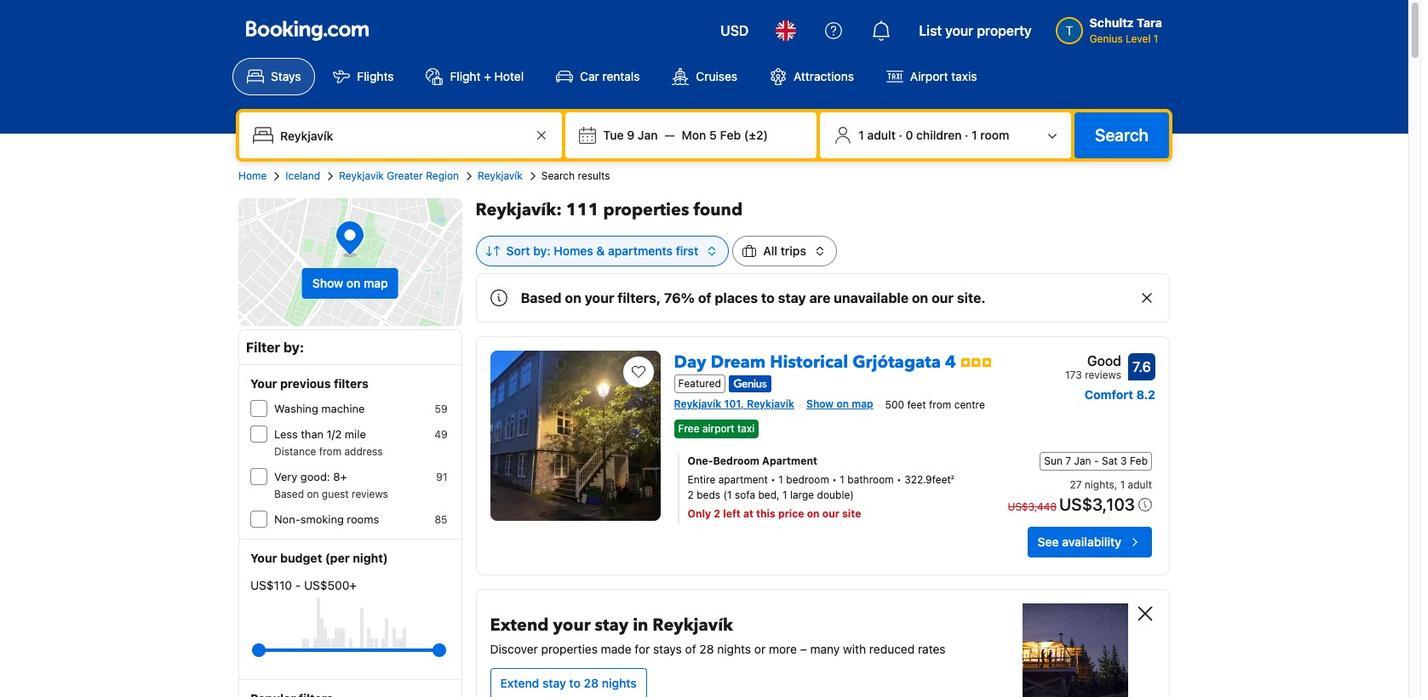 Task type: describe. For each thing, give the bounding box(es) containing it.
with
[[844, 643, 867, 657]]

–
[[801, 643, 807, 657]]

tue 9 jan button
[[597, 120, 665, 151]]

(1
[[724, 489, 732, 502]]

your budget (per night)
[[250, 551, 388, 566]]

less than 1/2 mile
[[274, 428, 366, 441]]

1 • from the left
[[771, 474, 776, 486]]

reviews inside good 173 reviews
[[1086, 369, 1122, 382]]

iceland
[[286, 170, 320, 182]]

room
[[981, 128, 1010, 142]]

show on map button
[[302, 268, 398, 299]]

see
[[1038, 535, 1060, 550]]

non-smoking rooms
[[274, 513, 379, 527]]

sat
[[1102, 455, 1118, 468]]

stay inside extend your stay in reykjavík discover properties made for stays of 28 nights or more – many with reduced rates
[[595, 615, 629, 638]]

0 vertical spatial to
[[762, 291, 775, 306]]

1/2
[[327, 428, 342, 441]]

all
[[764, 244, 778, 258]]

your account menu schultz tara genius level 1 element
[[1056, 8, 1170, 47]]

distance from address
[[274, 446, 383, 458]]

based for based on your filters, 76% of places to stay are unavailable on our site.
[[521, 291, 562, 306]]

all trips button
[[733, 236, 837, 267]]

tue
[[604, 128, 624, 142]]

for
[[635, 643, 650, 657]]

cruises link
[[658, 58, 752, 95]]

filters,
[[618, 291, 661, 306]]

bedroom
[[787, 474, 830, 486]]

your for property
[[946, 23, 974, 38]]

1 right ,
[[1121, 479, 1126, 492]]

greater
[[387, 170, 423, 182]]

historical
[[770, 351, 849, 374]]

28 inside extend your stay in reykjavík discover properties made for stays of 28 nights or more – many with reduced rates
[[700, 643, 714, 657]]

to inside button
[[570, 677, 581, 691]]

home link
[[239, 169, 267, 184]]

genius
[[1090, 32, 1124, 45]]

173
[[1066, 369, 1083, 382]]

reykjavík inside extend your stay in reykjavík discover properties made for stays of 28 nights or more – many with reduced rates
[[653, 615, 734, 638]]

your for your budget (per night)
[[250, 551, 277, 566]]

reykjavík: 111 properties found
[[476, 199, 743, 222]]

availability
[[1063, 535, 1122, 550]]

centre
[[955, 399, 986, 412]]

extend stay to 28 nights button
[[490, 669, 647, 698]]

flights
[[357, 69, 394, 83]]

airport taxis
[[911, 69, 978, 83]]

reykjavík up reykjavík:
[[478, 170, 523, 182]]

cruises
[[696, 69, 738, 83]]

1 adult · 0 children · 1 room button
[[827, 119, 1065, 152]]

search for search results
[[542, 170, 575, 182]]

places
[[715, 291, 758, 306]]

1 vertical spatial show
[[807, 398, 834, 411]]

your for stay
[[553, 615, 591, 638]]

2 · from the left
[[965, 128, 969, 142]]

smoking
[[301, 513, 344, 527]]

first
[[676, 244, 699, 258]]

search results
[[542, 170, 611, 182]]

one-
[[688, 455, 714, 468]]

28 inside button
[[584, 677, 599, 691]]

day dream historical grjótagata 4 link
[[674, 344, 957, 374]]

extend for stay
[[501, 677, 540, 691]]

dream
[[711, 351, 766, 374]]

results
[[578, 170, 611, 182]]

washing
[[274, 402, 318, 416]]

reykjavik greater region
[[339, 170, 459, 182]]

,
[[1115, 479, 1118, 492]]

flight + hotel
[[450, 69, 524, 83]]

flights link
[[319, 58, 408, 95]]

(per
[[325, 551, 350, 566]]

9
[[627, 128, 635, 142]]

rates
[[918, 643, 946, 657]]

or
[[755, 643, 766, 657]]

apartment
[[763, 455, 818, 468]]

+
[[484, 69, 491, 83]]

—
[[665, 128, 675, 142]]

properties inside extend your stay in reykjavík discover properties made for stays of 28 nights or more – many with reduced rates
[[541, 643, 598, 657]]

reykjavík up taxi
[[747, 398, 795, 411]]

usd
[[721, 23, 749, 38]]

(±2)
[[744, 128, 769, 142]]

than
[[301, 428, 324, 441]]

search results updated. reykjavík: 111 properties found. applied filters: entire homes & apartments. element
[[476, 199, 1171, 222]]

entire
[[688, 474, 716, 486]]

more
[[769, 643, 797, 657]]

good 173 reviews
[[1066, 354, 1122, 382]]

trips
[[781, 244, 807, 258]]

jan for 9
[[638, 128, 658, 142]]

previous
[[280, 377, 331, 391]]

1 horizontal spatial of
[[698, 291, 712, 306]]

3
[[1121, 455, 1128, 468]]

double)
[[818, 489, 854, 502]]

left
[[723, 508, 741, 520]]

91
[[437, 471, 448, 484]]

show inside button
[[313, 276, 343, 291]]

1 left 0
[[859, 128, 865, 142]]

feb for 5
[[720, 128, 741, 142]]

&
[[597, 244, 605, 258]]

7
[[1066, 455, 1072, 468]]

list
[[920, 23, 942, 38]]

rentals
[[603, 69, 640, 83]]

scored 7.6 element
[[1129, 354, 1156, 381]]

taxis
[[952, 69, 978, 83]]

us$3,448
[[1008, 501, 1057, 514]]

sofa
[[735, 489, 756, 502]]

car rentals link
[[542, 58, 655, 95]]

us$110 - us$500+
[[250, 579, 357, 593]]

Where are you going? field
[[273, 120, 532, 151]]

attractions link
[[756, 58, 869, 95]]

free airport taxi
[[679, 423, 755, 436]]

day
[[674, 351, 707, 374]]



Task type: locate. For each thing, give the bounding box(es) containing it.
3 • from the left
[[897, 474, 902, 486]]

0 horizontal spatial ·
[[899, 128, 903, 142]]

2 vertical spatial nights
[[602, 677, 637, 691]]

0 horizontal spatial by:
[[284, 340, 304, 355]]

your previous filters
[[250, 377, 369, 391]]

0 vertical spatial show on map
[[313, 276, 388, 291]]

0 vertical spatial by:
[[534, 244, 551, 258]]

0 vertical spatial based
[[521, 291, 562, 306]]

by: for sort
[[534, 244, 551, 258]]

0 horizontal spatial stay
[[543, 677, 566, 691]]

1 down tara
[[1154, 32, 1159, 45]]

0 vertical spatial map
[[364, 276, 388, 291]]

reykjavik greater region link
[[339, 169, 459, 184]]

your left filters,
[[585, 291, 615, 306]]

1 horizontal spatial based
[[521, 291, 562, 306]]

1 horizontal spatial by:
[[534, 244, 551, 258]]

less
[[274, 428, 298, 441]]

from down 1/2
[[319, 446, 342, 458]]

1 vertical spatial of
[[686, 643, 697, 657]]

only
[[688, 508, 712, 520]]

1 vertical spatial our
[[823, 508, 840, 520]]

a photo of a couple stood in front of a cabin in a forest at night image
[[1023, 604, 1129, 698]]

adult left 0
[[868, 128, 896, 142]]

0 vertical spatial adult
[[868, 128, 896, 142]]

0 horizontal spatial jan
[[638, 128, 658, 142]]

1 horizontal spatial properties
[[604, 199, 690, 222]]

search button
[[1075, 112, 1170, 158]]

good element
[[1066, 351, 1122, 371]]

feet
[[908, 399, 927, 412]]

properties up extend stay to 28 nights button
[[541, 643, 598, 657]]

2
[[688, 489, 694, 502], [714, 508, 721, 520]]

site.
[[958, 291, 986, 306]]

500
[[886, 399, 905, 412]]

0 horizontal spatial 2
[[688, 489, 694, 502]]

our down double)
[[823, 508, 840, 520]]

1 vertical spatial from
[[319, 446, 342, 458]]

1 vertical spatial properties
[[541, 643, 598, 657]]

apartment
[[719, 474, 768, 486]]

airport taxis link
[[872, 58, 992, 95]]

nights down made at bottom
[[602, 677, 637, 691]]

your for your previous filters
[[250, 377, 277, 391]]

1 horizontal spatial show on map
[[807, 398, 874, 411]]

1 left room
[[972, 128, 978, 142]]

our left the site.
[[932, 291, 954, 306]]

jan right 9 at the left of the page
[[638, 128, 658, 142]]

1 adult · 0 children · 1 room
[[859, 128, 1010, 142]]

nights inside button
[[602, 677, 637, 691]]

1 vertical spatial feb
[[1131, 455, 1148, 468]]

extend down discover
[[501, 677, 540, 691]]

at
[[744, 508, 754, 520]]

2 your from the top
[[250, 551, 277, 566]]

based for based on guest reviews
[[274, 488, 304, 501]]

by: right sort
[[534, 244, 551, 258]]

by: right filter
[[284, 340, 304, 355]]

your down filter
[[250, 377, 277, 391]]

1 horizontal spatial reviews
[[1086, 369, 1122, 382]]

adult right ,
[[1129, 479, 1153, 492]]

washing machine
[[274, 402, 365, 416]]

taxi
[[738, 423, 755, 436]]

1 right bed,
[[783, 489, 788, 502]]

schultz
[[1090, 15, 1135, 30]]

1 up bed,
[[779, 474, 784, 486]]

- right us$110
[[295, 579, 301, 593]]

extend inside extend your stay in reykjavík discover properties made for stays of 28 nights or more – many with reduced rates
[[490, 615, 549, 638]]

based down very
[[274, 488, 304, 501]]

flight + hotel link
[[412, 58, 539, 95]]

500 feet from centre
[[886, 399, 986, 412]]

1 vertical spatial nights
[[718, 643, 752, 657]]

1 horizontal spatial from
[[930, 399, 952, 412]]

1 horizontal spatial our
[[932, 291, 954, 306]]

1 horizontal spatial map
[[852, 398, 874, 411]]

reykjavík:
[[476, 199, 562, 222]]

reykjavík up stays
[[653, 615, 734, 638]]

1 vertical spatial your
[[250, 551, 277, 566]]

0 vertical spatial nights
[[1085, 479, 1115, 492]]

by: for filter
[[284, 340, 304, 355]]

0 vertical spatial extend
[[490, 615, 549, 638]]

reviews up comfort
[[1086, 369, 1122, 382]]

non-
[[274, 513, 301, 527]]

machine
[[321, 402, 365, 416]]

1 vertical spatial based
[[274, 488, 304, 501]]

guest
[[322, 488, 349, 501]]

0 horizontal spatial •
[[771, 474, 776, 486]]

of right stays
[[686, 643, 697, 657]]

comfort
[[1085, 388, 1134, 402]]

0 vertical spatial your
[[250, 377, 277, 391]]

1 vertical spatial 2
[[714, 508, 721, 520]]

car rentals
[[580, 69, 640, 83]]

price
[[779, 508, 805, 520]]

reykjavík down featured
[[674, 398, 722, 411]]

bedroom
[[714, 455, 760, 468]]

group
[[259, 637, 439, 665]]

apartments
[[608, 244, 673, 258]]

children
[[917, 128, 962, 142]]

1 vertical spatial your
[[585, 291, 615, 306]]

unavailable
[[834, 291, 909, 306]]

· left 0
[[899, 128, 903, 142]]

0 vertical spatial search
[[1096, 125, 1149, 145]]

our inside "one-bedroom apartment entire apartment • 1 bedroom • 1 bathroom • 322.9feet² 2 beds (1 sofa bed, 1 large double) only 2 left at this price on our site"
[[823, 508, 840, 520]]

2 left left
[[714, 508, 721, 520]]

extend inside button
[[501, 677, 540, 691]]

2 horizontal spatial nights
[[1085, 479, 1115, 492]]

0
[[906, 128, 914, 142]]

0 horizontal spatial from
[[319, 446, 342, 458]]

0 horizontal spatial our
[[823, 508, 840, 520]]

mile
[[345, 428, 366, 441]]

1 horizontal spatial stay
[[595, 615, 629, 638]]

1 vertical spatial adult
[[1129, 479, 1153, 492]]

76%
[[665, 291, 695, 306]]

2 • from the left
[[833, 474, 837, 486]]

map
[[364, 276, 388, 291], [852, 398, 874, 411]]

your inside extend your stay in reykjavík discover properties made for stays of 28 nights or more – many with reduced rates
[[553, 615, 591, 638]]

0 vertical spatial properties
[[604, 199, 690, 222]]

• up double)
[[833, 474, 837, 486]]

1 vertical spatial 28
[[584, 677, 599, 691]]

your up us$110
[[250, 551, 277, 566]]

1 vertical spatial by:
[[284, 340, 304, 355]]

flight
[[450, 69, 481, 83]]

0 vertical spatial show
[[313, 276, 343, 291]]

based on your filters, 76% of places to stay are unavailable on our site.
[[521, 291, 986, 306]]

1 horizontal spatial ·
[[965, 128, 969, 142]]

- left sat
[[1095, 455, 1100, 468]]

2 horizontal spatial •
[[897, 474, 902, 486]]

site
[[843, 508, 862, 520]]

•
[[771, 474, 776, 486], [833, 474, 837, 486], [897, 474, 902, 486]]

on
[[347, 276, 361, 291], [565, 291, 582, 306], [912, 291, 929, 306], [837, 398, 849, 411], [307, 488, 319, 501], [807, 508, 820, 520]]

feb right 3
[[1131, 455, 1148, 468]]

2 left the beds
[[688, 489, 694, 502]]

booking.com image
[[246, 20, 369, 41]]

1 horizontal spatial nights
[[718, 643, 752, 657]]

bed,
[[759, 489, 780, 502]]

0 vertical spatial reviews
[[1086, 369, 1122, 382]]

nights up us$3,103
[[1085, 479, 1115, 492]]

attractions
[[794, 69, 854, 83]]

1 vertical spatial jan
[[1075, 455, 1092, 468]]

· right children
[[965, 128, 969, 142]]

adult
[[868, 128, 896, 142], [1129, 479, 1153, 492]]

nights left "or"
[[718, 643, 752, 657]]

85
[[435, 514, 448, 527]]

1 horizontal spatial 2
[[714, 508, 721, 520]]

0 horizontal spatial nights
[[602, 677, 637, 691]]

map inside button
[[364, 276, 388, 291]]

0 vertical spatial 2
[[688, 489, 694, 502]]

0 horizontal spatial feb
[[720, 128, 741, 142]]

search inside button
[[1096, 125, 1149, 145]]

1 your from the top
[[250, 377, 277, 391]]

1 · from the left
[[899, 128, 903, 142]]

1 vertical spatial -
[[295, 579, 301, 593]]

stay inside extend stay to 28 nights button
[[543, 677, 566, 691]]

1 vertical spatial reviews
[[352, 488, 388, 501]]

jan
[[638, 128, 658, 142], [1075, 455, 1092, 468]]

1 horizontal spatial -
[[1095, 455, 1100, 468]]

nights inside extend your stay in reykjavík discover properties made for stays of 28 nights or more – many with reduced rates
[[718, 643, 752, 657]]

0 vertical spatial stay
[[778, 291, 807, 306]]

0 vertical spatial feb
[[720, 128, 741, 142]]

based
[[521, 291, 562, 306], [274, 488, 304, 501]]

0 horizontal spatial show
[[313, 276, 343, 291]]

grjótagata
[[853, 351, 941, 374]]

list your property link
[[909, 10, 1043, 51]]

reykjavík link
[[478, 169, 523, 184]]

0 horizontal spatial adult
[[868, 128, 896, 142]]

airport
[[911, 69, 949, 83]]

our
[[932, 291, 954, 306], [823, 508, 840, 520]]

this
[[757, 508, 776, 520]]

on inside show on map button
[[347, 276, 361, 291]]

0 vertical spatial our
[[932, 291, 954, 306]]

by:
[[534, 244, 551, 258], [284, 340, 304, 355]]

reykjavík 101, reykjavík
[[674, 398, 795, 411]]

address
[[345, 446, 383, 458]]

hotel
[[495, 69, 524, 83]]

feb right 5
[[720, 128, 741, 142]]

based down sort
[[521, 291, 562, 306]]

your up extend stay to 28 nights button
[[553, 615, 591, 638]]

1 horizontal spatial jan
[[1075, 455, 1092, 468]]

on inside "one-bedroom apartment entire apartment • 1 bedroom • 1 bathroom • 322.9feet² 2 beds (1 sofa bed, 1 large double) only 2 left at this price on our site"
[[807, 508, 820, 520]]

1 up double)
[[840, 474, 845, 486]]

jan right 7
[[1075, 455, 1092, 468]]

0 horizontal spatial search
[[542, 170, 575, 182]]

reviews up rooms
[[352, 488, 388, 501]]

0 horizontal spatial of
[[686, 643, 697, 657]]

of inside extend your stay in reykjavík discover properties made for stays of 28 nights or more – many with reduced rates
[[686, 643, 697, 657]]

show on map inside show on map button
[[313, 276, 388, 291]]

to
[[762, 291, 775, 306], [570, 677, 581, 691]]

one-bedroom apartment link
[[688, 455, 976, 470]]

1 horizontal spatial feb
[[1131, 455, 1148, 468]]

1 vertical spatial search
[[542, 170, 575, 182]]

very
[[274, 470, 298, 484]]

2 vertical spatial your
[[553, 615, 591, 638]]

reduced
[[870, 643, 915, 657]]

region
[[426, 170, 459, 182]]

filter by:
[[246, 340, 304, 355]]

extend for your
[[490, 615, 549, 638]]

1 vertical spatial show on map
[[807, 398, 874, 411]]

from right feet
[[930, 399, 952, 412]]

of right 76%
[[698, 291, 712, 306]]

adult inside dropdown button
[[868, 128, 896, 142]]

0 vertical spatial -
[[1095, 455, 1100, 468]]

1 horizontal spatial •
[[833, 474, 837, 486]]

0 vertical spatial your
[[946, 23, 974, 38]]

27
[[1070, 479, 1082, 492]]

1 horizontal spatial to
[[762, 291, 775, 306]]

1 horizontal spatial 28
[[700, 643, 714, 657]]

large
[[791, 489, 815, 502]]

reykjavík
[[478, 170, 523, 182], [674, 398, 722, 411], [747, 398, 795, 411], [653, 615, 734, 638]]

1 vertical spatial map
[[852, 398, 874, 411]]

1 vertical spatial extend
[[501, 677, 540, 691]]

1 horizontal spatial search
[[1096, 125, 1149, 145]]

0 horizontal spatial to
[[570, 677, 581, 691]]

mon
[[682, 128, 707, 142]]

search for search
[[1096, 125, 1149, 145]]

reviews
[[1086, 369, 1122, 382], [352, 488, 388, 501]]

2 horizontal spatial stay
[[778, 291, 807, 306]]

5
[[710, 128, 717, 142]]

0 vertical spatial jan
[[638, 128, 658, 142]]

day dream historical grjótagata 4 image
[[490, 351, 661, 521]]

your right list
[[946, 23, 974, 38]]

schultz tara genius level 1
[[1090, 15, 1163, 45]]

0 vertical spatial of
[[698, 291, 712, 306]]

0 horizontal spatial reviews
[[352, 488, 388, 501]]

1 horizontal spatial show
[[807, 398, 834, 411]]

2 vertical spatial stay
[[543, 677, 566, 691]]

bathroom
[[848, 474, 894, 486]]

home
[[239, 170, 267, 182]]

us$500+
[[304, 579, 357, 593]]

1 vertical spatial to
[[570, 677, 581, 691]]

good
[[1088, 354, 1122, 369]]

one-bedroom apartment entire apartment • 1 bedroom • 1 bathroom • 322.9feet² 2 beds (1 sofa bed, 1 large double) only 2 left at this price on our site
[[688, 455, 955, 520]]

0 horizontal spatial based
[[274, 488, 304, 501]]

feb for 3
[[1131, 455, 1148, 468]]

0 vertical spatial from
[[930, 399, 952, 412]]

based on guest reviews
[[274, 488, 388, 501]]

1 vertical spatial stay
[[595, 615, 629, 638]]

extend up discover
[[490, 615, 549, 638]]

• right bathroom
[[897, 474, 902, 486]]

27 nights , 1 adult
[[1070, 479, 1153, 492]]

0 horizontal spatial 28
[[584, 677, 599, 691]]

rooms
[[347, 513, 379, 527]]

0 vertical spatial 28
[[700, 643, 714, 657]]

beds
[[697, 489, 721, 502]]

• up bed,
[[771, 474, 776, 486]]

genius discounts available at this property. image
[[729, 376, 772, 393], [729, 376, 772, 393]]

1 horizontal spatial adult
[[1129, 479, 1153, 492]]

properties up apartments on the left top
[[604, 199, 690, 222]]

0 horizontal spatial show on map
[[313, 276, 388, 291]]

us$3,103
[[1060, 495, 1136, 515]]

0 horizontal spatial map
[[364, 276, 388, 291]]

0 horizontal spatial -
[[295, 579, 301, 593]]

0 horizontal spatial properties
[[541, 643, 598, 657]]

jan for 7
[[1075, 455, 1092, 468]]

1 inside schultz tara genius level 1
[[1154, 32, 1159, 45]]



Task type: vqa. For each thing, say whether or not it's contained in the screenshot.
Hotel's the Beach,
no



